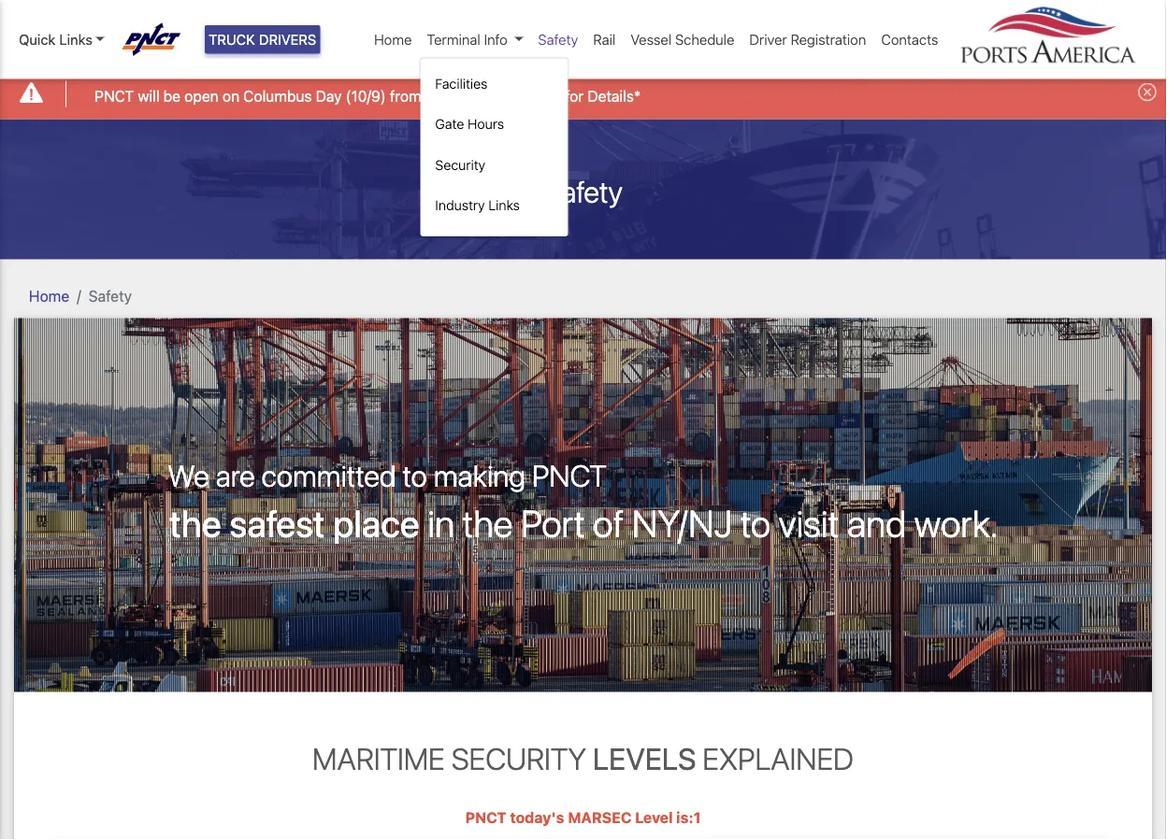 Task type: describe. For each thing, give the bounding box(es) containing it.
maritime
[[313, 741, 445, 777]]

in
[[428, 502, 455, 546]]

links for industry links
[[488, 198, 520, 213]]

marsec
[[568, 809, 632, 827]]

for
[[565, 87, 584, 105]]

schedule
[[675, 31, 735, 48]]

2 horizontal spatial to
[[741, 502, 771, 546]]

drivers
[[259, 31, 316, 48]]

place
[[333, 502, 420, 546]]

pnct will be open on columbus day (10/9) from 6am to 4pm.*click for details* link
[[95, 85, 641, 107]]

terminal info
[[427, 31, 508, 48]]

driver registration link
[[742, 21, 874, 57]]

1 vertical spatial home link
[[29, 287, 69, 305]]

2 vertical spatial safety
[[89, 287, 132, 305]]

facilities
[[435, 75, 488, 91]]

port
[[521, 502, 585, 546]]

terminal
[[427, 31, 480, 48]]

is:1
[[676, 809, 701, 827]]

facilities link
[[428, 66, 561, 101]]

0 vertical spatial home
[[374, 31, 412, 48]]

and
[[847, 502, 907, 546]]

are
[[216, 458, 255, 493]]

6am
[[425, 87, 457, 105]]

rail
[[593, 31, 616, 48]]

driver registration
[[750, 31, 866, 48]]

driver
[[750, 31, 787, 48]]

vessel schedule link
[[623, 21, 742, 57]]

contacts
[[881, 31, 939, 48]]

hours
[[468, 116, 504, 132]]

maritime security levels explained
[[313, 741, 854, 777]]

safety link
[[531, 21, 586, 57]]

vessel
[[631, 31, 672, 48]]

details*
[[588, 87, 641, 105]]

levels
[[593, 741, 696, 777]]

columbus
[[243, 87, 312, 105]]

2 the from the left
[[463, 502, 513, 546]]

truck drivers link
[[205, 25, 320, 54]]

pnct for today's
[[465, 809, 507, 827]]

from
[[390, 87, 421, 105]]

safest
[[229, 502, 325, 546]]

pnct will be open on columbus day (10/9) from 6am to 4pm.*click for details* alert
[[0, 69, 1166, 119]]

on
[[223, 87, 240, 105]]

close image
[[1138, 83, 1157, 101]]

1 vertical spatial security
[[451, 741, 586, 777]]

pnct inside the we are committed to making pnct the safest place in the port of ny/nj to visit and work.
[[532, 458, 607, 493]]

gate hours link
[[428, 107, 561, 142]]

4pm.*click
[[479, 87, 561, 105]]

day
[[316, 87, 342, 105]]

0 vertical spatial security
[[435, 157, 485, 173]]

committed
[[262, 458, 396, 493]]

pnct today's marsec level is:1
[[465, 809, 701, 827]]

pnct will be open on columbus day (10/9) from 6am to 4pm.*click for details*
[[95, 87, 641, 105]]

quick
[[19, 31, 56, 48]]

info
[[484, 31, 508, 48]]

1 horizontal spatial home link
[[367, 21, 419, 57]]

open
[[185, 87, 219, 105]]

quick links link
[[19, 29, 104, 50]]

level
[[635, 809, 673, 827]]

truck
[[209, 31, 255, 48]]

industry links
[[435, 198, 520, 213]]



Task type: vqa. For each thing, say whether or not it's contained in the screenshot.
Facilities link
yes



Task type: locate. For each thing, give the bounding box(es) containing it.
links right quick
[[59, 31, 92, 48]]

pnct
[[95, 87, 134, 105], [532, 458, 607, 493], [465, 809, 507, 827]]

be
[[163, 87, 181, 105]]

(10/9)
[[346, 87, 386, 105]]

0 vertical spatial home link
[[367, 21, 419, 57]]

1 horizontal spatial links
[[488, 198, 520, 213]]

2 vertical spatial to
[[741, 502, 771, 546]]

0 horizontal spatial the
[[170, 502, 221, 546]]

0 vertical spatial pnct
[[95, 87, 134, 105]]

1 vertical spatial pnct
[[532, 458, 607, 493]]

pnct for will
[[95, 87, 134, 105]]

to up place at the bottom of page
[[403, 458, 427, 493]]

1 vertical spatial links
[[488, 198, 520, 213]]

1 vertical spatial to
[[403, 458, 427, 493]]

we
[[168, 458, 209, 493]]

security
[[435, 157, 485, 173], [451, 741, 586, 777]]

1 vertical spatial safety
[[544, 174, 623, 209]]

1 horizontal spatial pnct
[[465, 809, 507, 827]]

industry links link
[[428, 188, 561, 223]]

pnct inside alert
[[95, 87, 134, 105]]

contacts link
[[874, 21, 946, 57]]

2 vertical spatial pnct
[[465, 809, 507, 827]]

to inside pnct will be open on columbus day (10/9) from 6am to 4pm.*click for details* link
[[461, 87, 475, 105]]

quick links
[[19, 31, 92, 48]]

links
[[59, 31, 92, 48], [488, 198, 520, 213]]

to
[[461, 87, 475, 105], [403, 458, 427, 493], [741, 502, 771, 546]]

to left visit
[[741, 502, 771, 546]]

links for quick links
[[59, 31, 92, 48]]

0 horizontal spatial pnct
[[95, 87, 134, 105]]

1 horizontal spatial to
[[461, 87, 475, 105]]

ny/nj
[[632, 502, 733, 546]]

0 horizontal spatial home link
[[29, 287, 69, 305]]

industry
[[435, 198, 485, 213]]

vessel schedule
[[631, 31, 735, 48]]

home link
[[367, 21, 419, 57], [29, 287, 69, 305]]

0 vertical spatial to
[[461, 87, 475, 105]]

making
[[434, 458, 526, 493]]

explained
[[703, 741, 854, 777]]

home
[[374, 31, 412, 48], [29, 287, 69, 305]]

registration
[[791, 31, 866, 48]]

pnct left will
[[95, 87, 134, 105]]

the right in
[[463, 502, 513, 546]]

security link
[[428, 147, 561, 183]]

gate
[[435, 116, 464, 132]]

work.
[[915, 502, 999, 546]]

gate hours
[[435, 116, 504, 132]]

1 the from the left
[[170, 502, 221, 546]]

rail link
[[586, 21, 623, 57]]

pnct left today's
[[465, 809, 507, 827]]

we are committed to making pnct the safest place in the port of ny/nj to visit and work.
[[168, 458, 999, 546]]

0 vertical spatial safety
[[538, 31, 578, 48]]

links inside quick links link
[[59, 31, 92, 48]]

security up today's
[[451, 741, 586, 777]]

to right 6am
[[461, 87, 475, 105]]

0 horizontal spatial to
[[403, 458, 427, 493]]

1 horizontal spatial home
[[374, 31, 412, 48]]

1 vertical spatial home
[[29, 287, 69, 305]]

safety
[[538, 31, 578, 48], [544, 174, 623, 209], [89, 287, 132, 305]]

the down we
[[170, 502, 221, 546]]

0 horizontal spatial links
[[59, 31, 92, 48]]

of
[[593, 502, 624, 546]]

will
[[138, 87, 160, 105]]

links down security link
[[488, 198, 520, 213]]

truck drivers
[[209, 31, 316, 48]]

1 horizontal spatial the
[[463, 502, 513, 546]]

visit
[[779, 502, 839, 546]]

links inside industry links link
[[488, 198, 520, 213]]

2 horizontal spatial pnct
[[532, 458, 607, 493]]

pnct up port at the bottom of page
[[532, 458, 607, 493]]

0 horizontal spatial home
[[29, 287, 69, 305]]

terminal info link
[[419, 21, 531, 57]]

security up industry
[[435, 157, 485, 173]]

0 vertical spatial links
[[59, 31, 92, 48]]

today's
[[510, 809, 564, 827]]

the
[[170, 502, 221, 546], [463, 502, 513, 546]]



